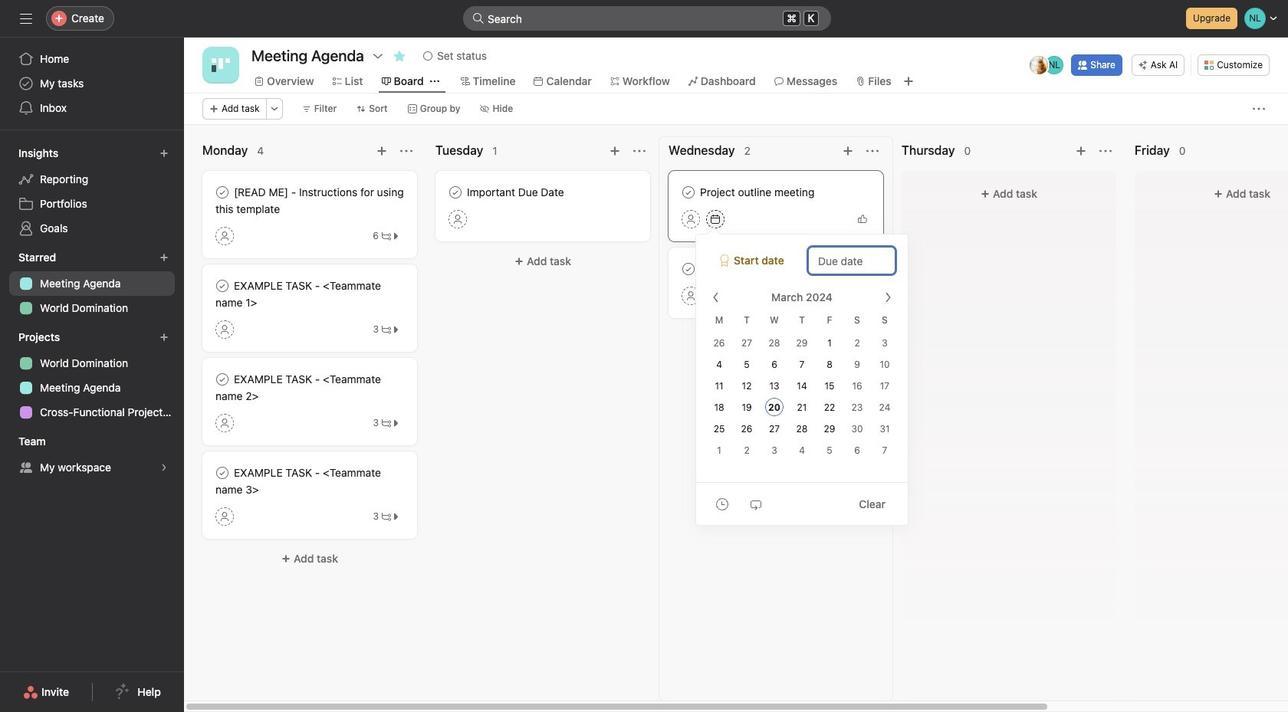 Task type: vqa. For each thing, say whether or not it's contained in the screenshot.
the middle Add task icon
yes



Task type: describe. For each thing, give the bounding box(es) containing it.
1 add task image from the left
[[376, 145, 388, 157]]

starred element
[[0, 244, 184, 324]]

add task image for 1st more section actions icon from the right
[[1075, 145, 1088, 157]]

board image
[[212, 56, 230, 74]]

teams element
[[0, 428, 184, 483]]

add items to starred image
[[160, 253, 169, 262]]

add tab image
[[903, 75, 915, 87]]

new project or portfolio image
[[160, 333, 169, 342]]

remove from starred image
[[393, 50, 406, 62]]

hide sidebar image
[[20, 12, 32, 25]]

0 likes. click to like this task image
[[858, 215, 868, 224]]

see details, my workspace image
[[160, 463, 169, 473]]

add task image
[[609, 145, 621, 157]]

previous month image
[[710, 291, 723, 304]]

2 more section actions image from the left
[[1100, 145, 1112, 157]]

0 horizontal spatial more actions image
[[270, 104, 279, 114]]

more section actions image for first add task icon from the left
[[400, 145, 413, 157]]

Search tasks, projects, and more text field
[[463, 6, 831, 31]]



Task type: locate. For each thing, give the bounding box(es) containing it.
None field
[[463, 6, 831, 31]]

add task image
[[376, 145, 388, 157], [842, 145, 855, 157], [1075, 145, 1088, 157]]

2 add task image from the left
[[842, 145, 855, 157]]

1 more section actions image from the left
[[400, 145, 413, 157]]

3 add task image from the left
[[1075, 145, 1088, 157]]

new insights image
[[160, 149, 169, 158]]

1 horizontal spatial more section actions image
[[634, 145, 646, 157]]

next month image
[[882, 291, 894, 304]]

1 more section actions image from the left
[[867, 145, 879, 157]]

1 horizontal spatial more actions image
[[1253, 103, 1266, 115]]

more section actions image for add task image
[[634, 145, 646, 157]]

set to repeat image
[[750, 498, 762, 510]]

Mark complete checkbox
[[213, 183, 232, 202], [446, 183, 465, 202], [213, 277, 232, 295]]

prominent image
[[473, 12, 485, 25]]

tab actions image
[[430, 77, 439, 86]]

mark complete image
[[213, 183, 232, 202], [446, 183, 465, 202], [213, 370, 232, 389]]

show options image
[[372, 50, 384, 62]]

Due date text field
[[808, 247, 896, 275]]

0 horizontal spatial more section actions image
[[867, 145, 879, 157]]

2 horizontal spatial add task image
[[1075, 145, 1088, 157]]

more actions image
[[1253, 103, 1266, 115], [270, 104, 279, 114]]

more section actions image
[[867, 145, 879, 157], [1100, 145, 1112, 157]]

1 horizontal spatial add task image
[[842, 145, 855, 157]]

mark complete checkbox for first add task icon from the left
[[213, 183, 232, 202]]

mark complete image
[[680, 183, 698, 202], [680, 260, 698, 278], [213, 277, 232, 295], [213, 464, 232, 482]]

add time image
[[716, 498, 729, 510]]

2 more section actions image from the left
[[634, 145, 646, 157]]

global element
[[0, 38, 184, 130]]

projects element
[[0, 324, 184, 428]]

insights element
[[0, 140, 184, 244]]

0 horizontal spatial add task image
[[376, 145, 388, 157]]

Mark complete checkbox
[[680, 183, 698, 202], [680, 260, 698, 278], [213, 370, 232, 389], [213, 464, 232, 482]]

1 horizontal spatial more section actions image
[[1100, 145, 1112, 157]]

mark complete checkbox for add task image
[[446, 183, 465, 202]]

add task image for second more section actions icon from the right
[[842, 145, 855, 157]]

more section actions image
[[400, 145, 413, 157], [634, 145, 646, 157]]

0 horizontal spatial more section actions image
[[400, 145, 413, 157]]



